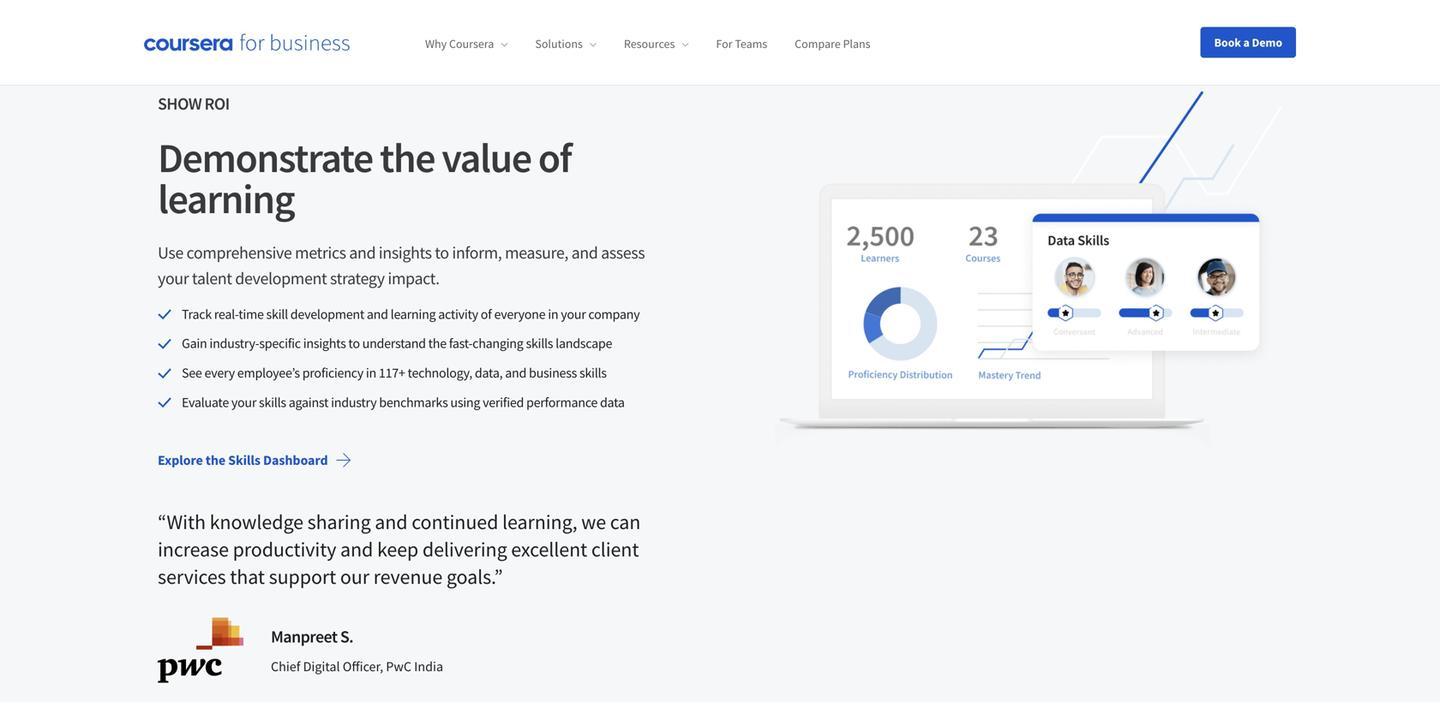Task type: locate. For each thing, give the bounding box(es) containing it.
explore
[[158, 452, 203, 469]]

1 vertical spatial skills
[[580, 365, 607, 382]]

your
[[158, 268, 189, 289], [561, 306, 586, 323], [231, 394, 256, 411]]

the left the value
[[380, 132, 435, 183]]

book a demo button
[[1201, 27, 1296, 58]]

2 vertical spatial your
[[231, 394, 256, 411]]

gain industry-specific insights to understand the fast-changing skills landscape
[[182, 335, 612, 353]]

insights up impact.
[[379, 242, 432, 263]]

0 horizontal spatial your
[[158, 268, 189, 289]]

skills down landscape
[[580, 365, 607, 382]]

company
[[588, 306, 640, 323]]

services
[[158, 564, 226, 590]]

0 horizontal spatial learning
[[158, 173, 294, 224]]

1 vertical spatial your
[[561, 306, 586, 323]]

metrics
[[295, 242, 346, 263]]

book a demo
[[1214, 35, 1283, 50]]

in right everyone
[[548, 306, 558, 323]]

solutions link
[[535, 36, 597, 52]]

your up landscape
[[561, 306, 586, 323]]

learning up gain industry-specific insights to understand the fast-changing skills landscape
[[391, 306, 436, 323]]

changing
[[473, 335, 523, 353]]

1 horizontal spatial of
[[538, 132, 571, 183]]

development down strategy
[[290, 306, 364, 323]]

0 vertical spatial learning
[[158, 173, 294, 224]]

revenue
[[373, 564, 442, 590]]

0 horizontal spatial in
[[366, 365, 376, 382]]

skills up business
[[526, 335, 553, 353]]

0 horizontal spatial of
[[481, 306, 492, 323]]

skill
[[266, 306, 288, 323]]

1 horizontal spatial learning
[[391, 306, 436, 323]]

solutions
[[535, 36, 583, 52]]

your down every at the bottom left of the page
[[231, 394, 256, 411]]

use
[[158, 242, 183, 263]]

1 horizontal spatial your
[[231, 394, 256, 411]]

1 vertical spatial of
[[481, 306, 492, 323]]

0 vertical spatial of
[[538, 132, 571, 183]]

support
[[269, 564, 336, 590]]

of
[[538, 132, 571, 183], [481, 306, 492, 323]]

evaluate your skills against industry benchmarks using verified performance data
[[182, 394, 625, 411]]

compare plans
[[795, 36, 871, 52]]

skills down "employee's"
[[259, 394, 286, 411]]

sharing
[[307, 510, 371, 535]]

0 vertical spatial skills
[[526, 335, 553, 353]]

explore the skills dashboard link
[[144, 440, 366, 481]]

chief
[[271, 659, 300, 676]]

1 vertical spatial learning
[[391, 306, 436, 323]]

to left inform,
[[435, 242, 449, 263]]

proficiency
[[302, 365, 363, 382]]

with knowledge sharing and continued learning, we can increase productivity and keep delivering excellent client services that support our revenue goals.
[[158, 510, 641, 590]]

everyone
[[494, 306, 545, 323]]

the for of
[[380, 132, 435, 183]]

0 vertical spatial in
[[548, 306, 558, 323]]

0 vertical spatial your
[[158, 268, 189, 289]]

verified
[[483, 394, 524, 411]]

of right activity
[[481, 306, 492, 323]]

to
[[435, 242, 449, 263], [348, 335, 360, 353]]

in
[[548, 306, 558, 323], [366, 365, 376, 382]]

demo
[[1252, 35, 1283, 50]]

the left skills
[[206, 452, 226, 469]]

resources
[[624, 36, 675, 52]]

0 horizontal spatial insights
[[303, 335, 346, 353]]

1 vertical spatial to
[[348, 335, 360, 353]]

knowledge
[[210, 510, 303, 535]]

learning up comprehensive at the top
[[158, 173, 294, 224]]

for teams
[[716, 36, 767, 52]]

why coursera link
[[425, 36, 508, 52]]

117+
[[379, 365, 405, 382]]

and
[[349, 242, 376, 263], [571, 242, 598, 263], [367, 306, 388, 323], [505, 365, 526, 382], [375, 510, 408, 535], [340, 537, 373, 563]]

the inside demonstrate the value of learning
[[380, 132, 435, 183]]

and up understand
[[367, 306, 388, 323]]

productivity
[[233, 537, 336, 563]]

officer,
[[343, 659, 383, 676]]

insights
[[379, 242, 432, 263], [303, 335, 346, 353]]

your inside use comprehensive metrics and insights to inform, measure, and assess your talent development strategy impact.
[[158, 268, 189, 289]]

skills
[[228, 452, 261, 469]]

why coursera
[[425, 36, 494, 52]]

1 horizontal spatial insights
[[379, 242, 432, 263]]

1 vertical spatial the
[[428, 335, 447, 353]]

with
[[167, 510, 206, 535]]

resources link
[[624, 36, 689, 52]]

development
[[235, 268, 327, 289], [290, 306, 364, 323]]

the left fast-
[[428, 335, 447, 353]]

inform,
[[452, 242, 502, 263]]

to up proficiency
[[348, 335, 360, 353]]

employee's
[[237, 365, 300, 382]]

1 vertical spatial in
[[366, 365, 376, 382]]

insights inside use comprehensive metrics and insights to inform, measure, and assess your talent development strategy impact.
[[379, 242, 432, 263]]

book
[[1214, 35, 1241, 50]]

0 vertical spatial development
[[235, 268, 327, 289]]

strategy
[[330, 268, 385, 289]]

of right the value
[[538, 132, 571, 183]]

2 vertical spatial skills
[[259, 394, 286, 411]]

and up keep
[[375, 510, 408, 535]]

1 horizontal spatial in
[[548, 306, 558, 323]]

and up our
[[340, 537, 373, 563]]

specific
[[259, 335, 301, 353]]

s.
[[340, 627, 353, 648]]

pwc logo image
[[158, 618, 243, 684]]

0 horizontal spatial skills
[[259, 394, 286, 411]]

activity
[[438, 306, 478, 323]]

2 horizontal spatial skills
[[580, 365, 607, 382]]

learning
[[158, 173, 294, 224], [391, 306, 436, 323]]

insights up proficiency
[[303, 335, 346, 353]]

understand
[[362, 335, 426, 353]]

real-
[[214, 306, 239, 323]]

demonstrate
[[158, 132, 373, 183]]

keep
[[377, 537, 418, 563]]

manpreet
[[271, 627, 337, 648]]

1 horizontal spatial to
[[435, 242, 449, 263]]

development up skill on the left top
[[235, 268, 327, 289]]

fast-
[[449, 335, 473, 353]]

0 vertical spatial to
[[435, 242, 449, 263]]

gain
[[182, 335, 207, 353]]

technology,
[[408, 365, 472, 382]]

the for dashboard
[[206, 452, 226, 469]]

why
[[425, 36, 447, 52]]

2 vertical spatial the
[[206, 452, 226, 469]]

0 vertical spatial the
[[380, 132, 435, 183]]

learning,
[[502, 510, 577, 535]]

in left 117+
[[366, 365, 376, 382]]

your down use
[[158, 268, 189, 289]]

dashboard
[[263, 452, 328, 469]]

see every employee's proficiency in 117+ technology, data, and business skills
[[182, 365, 607, 382]]

0 vertical spatial insights
[[379, 242, 432, 263]]

the
[[380, 132, 435, 183], [428, 335, 447, 353], [206, 452, 226, 469]]

evaluate
[[182, 394, 229, 411]]



Task type: describe. For each thing, give the bounding box(es) containing it.
1 vertical spatial insights
[[303, 335, 346, 353]]

landscape
[[556, 335, 612, 353]]

track real-time skill development and learning activity of everyone in your company
[[182, 306, 640, 323]]

increase
[[158, 537, 229, 563]]

goals.
[[447, 564, 494, 590]]

that
[[230, 564, 265, 590]]

illustration of coursera's skills dashboard image
[[775, 91, 1283, 451]]

assess
[[601, 242, 645, 263]]

industry
[[331, 394, 377, 411]]

manpreet s.
[[271, 627, 353, 648]]

time
[[239, 306, 264, 323]]

use comprehensive metrics and insights to inform, measure, and assess your talent development strategy impact.
[[158, 242, 645, 289]]

and right data,
[[505, 365, 526, 382]]

india
[[414, 659, 443, 676]]

for teams link
[[716, 36, 767, 52]]

compare
[[795, 36, 841, 52]]

coursera
[[449, 36, 494, 52]]

plans
[[843, 36, 871, 52]]

demonstrate the value of learning
[[158, 132, 571, 224]]

of inside demonstrate the value of learning
[[538, 132, 571, 183]]

impact.
[[388, 268, 440, 289]]

measure,
[[505, 242, 568, 263]]

2 horizontal spatial your
[[561, 306, 586, 323]]

we
[[581, 510, 606, 535]]

coursera for business image
[[144, 34, 350, 51]]

comprehensive
[[186, 242, 292, 263]]

data,
[[475, 365, 503, 382]]

value
[[442, 132, 531, 183]]

benchmarks
[[379, 394, 448, 411]]

1 vertical spatial development
[[290, 306, 364, 323]]

track
[[182, 306, 212, 323]]

data
[[600, 394, 625, 411]]

every
[[204, 365, 235, 382]]

digital
[[303, 659, 340, 676]]

a
[[1244, 35, 1250, 50]]

performance
[[526, 394, 598, 411]]

learning inside demonstrate the value of learning
[[158, 173, 294, 224]]

client
[[591, 537, 639, 563]]

using
[[450, 394, 480, 411]]

teams
[[735, 36, 767, 52]]

delivering
[[423, 537, 507, 563]]

and left the 'assess'
[[571, 242, 598, 263]]

development inside use comprehensive metrics and insights to inform, measure, and assess your talent development strategy impact.
[[235, 268, 327, 289]]

can
[[610, 510, 641, 535]]

chief digital officer, pwc india
[[271, 659, 443, 676]]

continued
[[412, 510, 498, 535]]

business
[[529, 365, 577, 382]]

see
[[182, 365, 202, 382]]

roi
[[205, 93, 230, 114]]

against
[[289, 394, 328, 411]]

explore the skills dashboard
[[158, 452, 328, 469]]

show
[[158, 93, 202, 114]]

pwc
[[386, 659, 411, 676]]

show roi
[[158, 93, 230, 114]]

to inside use comprehensive metrics and insights to inform, measure, and assess your talent development strategy impact.
[[435, 242, 449, 263]]

industry-
[[210, 335, 259, 353]]

compare plans link
[[795, 36, 871, 52]]

0 horizontal spatial to
[[348, 335, 360, 353]]

our
[[340, 564, 369, 590]]

1 horizontal spatial skills
[[526, 335, 553, 353]]

talent
[[192, 268, 232, 289]]

and up strategy
[[349, 242, 376, 263]]

for
[[716, 36, 733, 52]]

excellent
[[511, 537, 587, 563]]



Task type: vqa. For each thing, say whether or not it's contained in the screenshot.
business
yes



